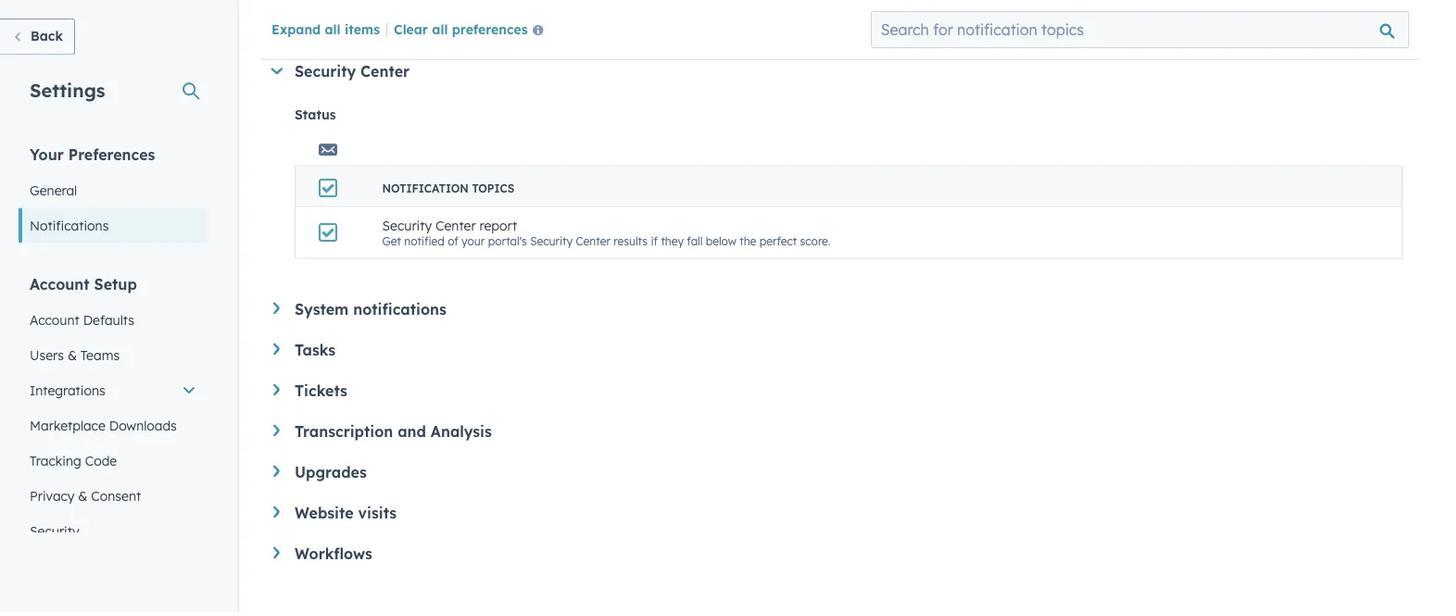 Task type: describe. For each thing, give the bounding box(es) containing it.
items
[[345, 21, 380, 37]]

portal's
[[488, 234, 527, 248]]

your
[[462, 234, 485, 248]]

expand all items
[[272, 21, 380, 37]]

tickets
[[295, 381, 347, 400]]

clear
[[394, 21, 428, 37]]

results
[[614, 234, 648, 248]]

center for security center
[[361, 62, 410, 81]]

notification topics
[[382, 181, 515, 195]]

code
[[85, 453, 117, 469]]

notified
[[404, 234, 445, 248]]

preferences
[[68, 145, 155, 164]]

general
[[30, 182, 77, 198]]

teams
[[81, 347, 120, 363]]

consent
[[91, 488, 141, 504]]

transcription
[[295, 422, 393, 441]]

caret image for tickets
[[273, 384, 280, 396]]

general link
[[19, 173, 208, 208]]

system notifications
[[295, 300, 447, 318]]

if
[[651, 234, 658, 248]]

& for privacy
[[78, 488, 87, 504]]

upgrades
[[295, 463, 367, 482]]

& for users
[[68, 347, 77, 363]]

transcription and analysis
[[295, 422, 492, 441]]

security for security
[[30, 523, 79, 540]]

marketplace downloads
[[30, 418, 177, 434]]

all for expand
[[325, 21, 341, 37]]

tracking code link
[[19, 444, 208, 479]]

get
[[382, 234, 401, 248]]

security link
[[19, 514, 208, 549]]

account setup
[[30, 275, 137, 293]]

upgrades button
[[273, 463, 1403, 482]]

tracking
[[30, 453, 81, 469]]

and
[[398, 422, 426, 441]]

expand all items button
[[272, 21, 380, 37]]

your preferences element
[[19, 144, 208, 243]]

defaults
[[83, 312, 134, 328]]

clear all preferences button
[[394, 19, 551, 41]]

privacy & consent
[[30, 488, 141, 504]]

notifications link
[[19, 208, 208, 243]]

security center button
[[271, 62, 1403, 81]]

website
[[295, 504, 354, 522]]

all for clear
[[432, 21, 448, 37]]

they
[[661, 234, 684, 248]]

account setup element
[[19, 274, 208, 549]]

score.
[[800, 234, 831, 248]]

caret image for security center
[[271, 68, 283, 74]]

caret image for upgrades
[[273, 466, 280, 478]]

back link
[[0, 19, 75, 55]]

system notifications button
[[273, 300, 1403, 318]]

security for security center
[[295, 62, 356, 81]]

security center report get notified of your portal's security center results if they fall below the perfect score.
[[382, 218, 831, 248]]

2 horizontal spatial center
[[576, 234, 611, 248]]

workflows button
[[273, 545, 1403, 563]]

the
[[740, 234, 757, 248]]

website visits
[[295, 504, 397, 522]]

users & teams
[[30, 347, 120, 363]]

transcription and analysis button
[[273, 422, 1403, 441]]

below
[[706, 234, 737, 248]]

account for account setup
[[30, 275, 90, 293]]

marketplace downloads link
[[19, 408, 208, 444]]

your preferences
[[30, 145, 155, 164]]

integrations
[[30, 382, 105, 399]]

account defaults
[[30, 312, 134, 328]]



Task type: locate. For each thing, give the bounding box(es) containing it.
caret image inside 'upgrades' dropdown button
[[273, 466, 280, 478]]

center left the results
[[576, 234, 611, 248]]

all inside button
[[432, 21, 448, 37]]

fall
[[687, 234, 703, 248]]

account up users
[[30, 312, 80, 328]]

1 vertical spatial account
[[30, 312, 80, 328]]

privacy
[[30, 488, 75, 504]]

1 account from the top
[[30, 275, 90, 293]]

all left items
[[325, 21, 341, 37]]

caret image inside security center dropdown button
[[271, 68, 283, 74]]

caret image
[[271, 68, 283, 74], [273, 303, 280, 315], [273, 384, 280, 396], [273, 507, 280, 518]]

settings
[[30, 78, 105, 102]]

0 horizontal spatial center
[[361, 62, 410, 81]]

account up account defaults
[[30, 275, 90, 293]]

report
[[480, 218, 517, 234]]

caret image left upgrades
[[273, 466, 280, 478]]

caret image for website visits
[[273, 507, 280, 518]]

caret image inside workflows dropdown button
[[273, 547, 280, 559]]

tickets button
[[273, 381, 1403, 400]]

tracking code
[[30, 453, 117, 469]]

tasks button
[[273, 341, 1403, 359]]

expand
[[272, 21, 321, 37]]

&
[[68, 347, 77, 363], [78, 488, 87, 504]]

all right the clear
[[432, 21, 448, 37]]

center down notification topics
[[436, 218, 476, 234]]

3 caret image from the top
[[273, 466, 280, 478]]

preferences
[[452, 21, 528, 37]]

caret image left tickets
[[273, 384, 280, 396]]

caret image inside system notifications dropdown button
[[273, 303, 280, 315]]

1 horizontal spatial center
[[436, 218, 476, 234]]

account
[[30, 275, 90, 293], [30, 312, 80, 328]]

security for security center report get notified of your portal's security center results if they fall below the perfect score.
[[382, 218, 432, 234]]

clear all preferences
[[394, 21, 528, 37]]

caret image down expand
[[271, 68, 283, 74]]

setup
[[94, 275, 137, 293]]

your
[[30, 145, 64, 164]]

caret image inside website visits dropdown button
[[273, 507, 280, 518]]

security center
[[295, 62, 410, 81]]

center
[[361, 62, 410, 81], [436, 218, 476, 234], [576, 234, 611, 248]]

website visits button
[[273, 504, 1403, 522]]

center for security center report get notified of your portal's security center results if they fall below the perfect score.
[[436, 218, 476, 234]]

caret image left transcription
[[273, 425, 280, 437]]

security
[[295, 62, 356, 81], [382, 218, 432, 234], [530, 234, 573, 248], [30, 523, 79, 540]]

topics
[[472, 181, 515, 195]]

4 caret image from the top
[[273, 547, 280, 559]]

account defaults link
[[19, 303, 208, 338]]

downloads
[[109, 418, 177, 434]]

analysis
[[431, 422, 492, 441]]

all
[[325, 21, 341, 37], [432, 21, 448, 37]]

security inside the account setup element
[[30, 523, 79, 540]]

security down expand all items button
[[295, 62, 356, 81]]

Search for notification topics search field
[[871, 11, 1410, 48]]

workflows
[[295, 545, 372, 563]]

perfect
[[760, 234, 797, 248]]

of
[[448, 234, 459, 248]]

0 vertical spatial account
[[30, 275, 90, 293]]

& right privacy
[[78, 488, 87, 504]]

caret image for workflows
[[273, 547, 280, 559]]

caret image for system notifications
[[273, 303, 280, 315]]

security right portal's
[[530, 234, 573, 248]]

privacy & consent link
[[19, 479, 208, 514]]

integrations button
[[19, 373, 208, 408]]

2 all from the left
[[432, 21, 448, 37]]

caret image left website
[[273, 507, 280, 518]]

1 horizontal spatial &
[[78, 488, 87, 504]]

users
[[30, 347, 64, 363]]

back
[[31, 28, 63, 44]]

security down privacy
[[30, 523, 79, 540]]

status
[[295, 107, 336, 123]]

1 caret image from the top
[[273, 343, 280, 355]]

0 vertical spatial &
[[68, 347, 77, 363]]

& right users
[[68, 347, 77, 363]]

notification
[[382, 181, 469, 195]]

security down notification
[[382, 218, 432, 234]]

0 horizontal spatial all
[[325, 21, 341, 37]]

system
[[295, 300, 349, 318]]

0 horizontal spatial &
[[68, 347, 77, 363]]

1 horizontal spatial all
[[432, 21, 448, 37]]

caret image inside transcription and analysis dropdown button
[[273, 425, 280, 437]]

caret image left the tasks
[[273, 343, 280, 355]]

caret image for tasks
[[273, 343, 280, 355]]

visits
[[358, 504, 397, 522]]

tasks
[[295, 341, 336, 359]]

caret image left workflows
[[273, 547, 280, 559]]

caret image
[[273, 343, 280, 355], [273, 425, 280, 437], [273, 466, 280, 478], [273, 547, 280, 559]]

caret image left system
[[273, 303, 280, 315]]

caret image inside tasks dropdown button
[[273, 343, 280, 355]]

account inside account defaults "link"
[[30, 312, 80, 328]]

caret image for transcription and analysis
[[273, 425, 280, 437]]

notifications
[[353, 300, 447, 318]]

1 vertical spatial &
[[78, 488, 87, 504]]

2 caret image from the top
[[273, 425, 280, 437]]

caret image inside tickets dropdown button
[[273, 384, 280, 396]]

2 account from the top
[[30, 312, 80, 328]]

account for account defaults
[[30, 312, 80, 328]]

users & teams link
[[19, 338, 208, 373]]

notifications
[[30, 217, 109, 234]]

1 all from the left
[[325, 21, 341, 37]]

center down items
[[361, 62, 410, 81]]

marketplace
[[30, 418, 106, 434]]



Task type: vqa. For each thing, say whether or not it's contained in the screenshot.
Account Defaults
yes



